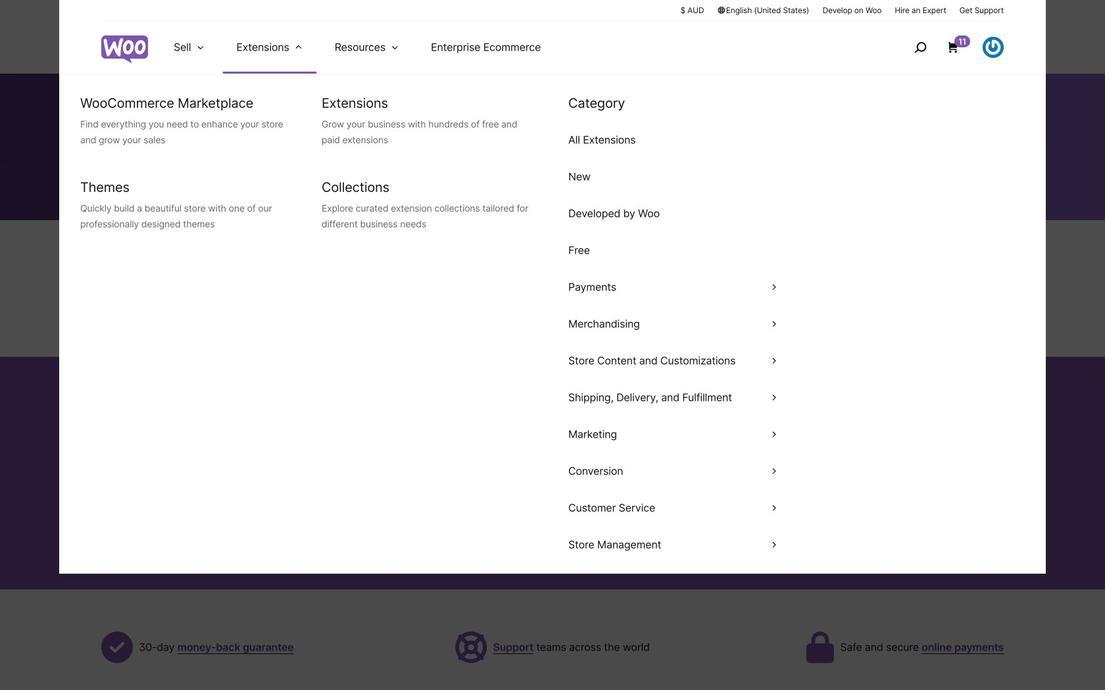 Task type: vqa. For each thing, say whether or not it's contained in the screenshot.
Open Account Menu image
yes



Task type: describe. For each thing, give the bounding box(es) containing it.
open account menu image
[[983, 37, 1004, 58]]

search image
[[910, 37, 931, 58]]

service navigation menu element
[[886, 26, 1004, 69]]



